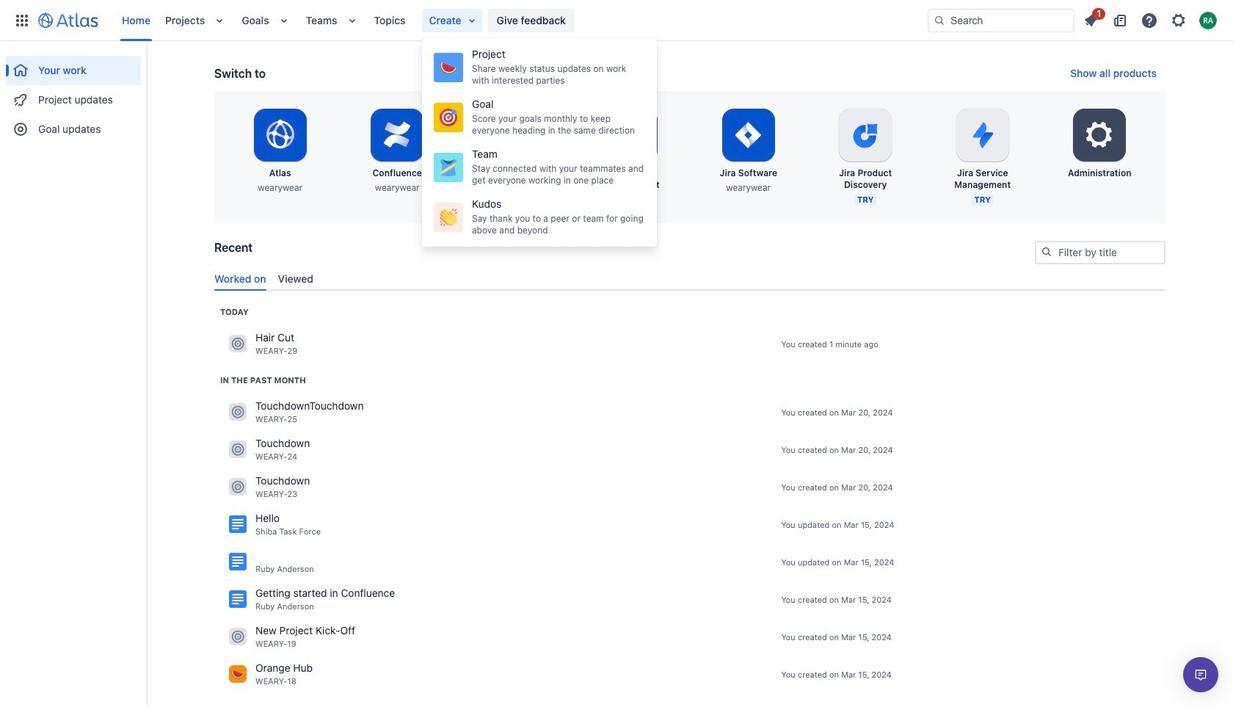 Task type: vqa. For each thing, say whether or not it's contained in the screenshot.
:HEART: image
no



Task type: locate. For each thing, give the bounding box(es) containing it.
confluence image
[[229, 516, 247, 533], [229, 553, 247, 571]]

:running_shirt_with_sash: image
[[440, 159, 458, 176]]

1 vertical spatial confluence image
[[229, 553, 247, 571]]

list item
[[1078, 6, 1106, 32], [422, 8, 482, 32]]

:dart: image
[[440, 109, 458, 126], [440, 109, 458, 126]]

banner
[[0, 0, 1234, 41]]

0 vertical spatial townsquare image
[[229, 628, 247, 646]]

confluence image
[[229, 591, 247, 608]]

0 vertical spatial settings image
[[1171, 11, 1188, 29]]

2 townsquare image from the top
[[229, 403, 247, 421]]

heading
[[220, 306, 249, 318], [220, 374, 306, 386]]

townsquare image
[[229, 335, 247, 353], [229, 403, 247, 421], [229, 441, 247, 459], [229, 478, 247, 496]]

Search field
[[928, 8, 1075, 32]]

1 horizontal spatial group
[[422, 38, 657, 247]]

townsquare image
[[229, 628, 247, 646], [229, 666, 247, 683]]

0 horizontal spatial list
[[115, 0, 928, 41]]

settings image
[[1171, 11, 1188, 29], [1083, 118, 1118, 153]]

1 vertical spatial settings image
[[1083, 118, 1118, 153]]

help image
[[1141, 11, 1159, 29]]

1 horizontal spatial list
[[1078, 6, 1225, 32]]

:clap: image
[[440, 209, 458, 226], [440, 209, 458, 226]]

None search field
[[928, 8, 1075, 32]]

1 vertical spatial heading
[[220, 374, 306, 386]]

switch to... image
[[13, 11, 31, 29]]

tab list
[[209, 266, 1172, 291]]

:running_shirt_with_sash: image
[[440, 159, 458, 176]]

group
[[422, 38, 657, 247], [6, 41, 141, 148]]

3 townsquare image from the top
[[229, 441, 247, 459]]

notifications image
[[1082, 11, 1100, 29]]

list
[[115, 0, 928, 41], [1078, 6, 1225, 32]]

account image
[[1200, 11, 1218, 29]]

0 horizontal spatial settings image
[[1083, 118, 1118, 153]]

0 vertical spatial heading
[[220, 306, 249, 318]]

search image
[[934, 14, 946, 26]]

1 vertical spatial townsquare image
[[229, 666, 247, 683]]

0 vertical spatial confluence image
[[229, 516, 247, 533]]

:watermelon: image
[[440, 59, 458, 76], [440, 59, 458, 76]]

0 horizontal spatial list item
[[422, 8, 482, 32]]



Task type: describe. For each thing, give the bounding box(es) containing it.
2 heading from the top
[[220, 374, 306, 386]]

list item inside "top" element
[[422, 8, 482, 32]]

2 confluence image from the top
[[229, 553, 247, 571]]

1 heading from the top
[[220, 306, 249, 318]]

0 horizontal spatial group
[[6, 41, 141, 148]]

1 horizontal spatial list item
[[1078, 6, 1106, 32]]

Filter by title field
[[1037, 242, 1165, 263]]

1 townsquare image from the top
[[229, 628, 247, 646]]

2 townsquare image from the top
[[229, 666, 247, 683]]

1 horizontal spatial settings image
[[1171, 11, 1188, 29]]

top element
[[9, 0, 928, 41]]

1 confluence image from the top
[[229, 516, 247, 533]]

open intercom messenger image
[[1193, 666, 1210, 684]]

1 townsquare image from the top
[[229, 335, 247, 353]]

4 townsquare image from the top
[[229, 478, 247, 496]]

search image
[[1041, 246, 1053, 258]]



